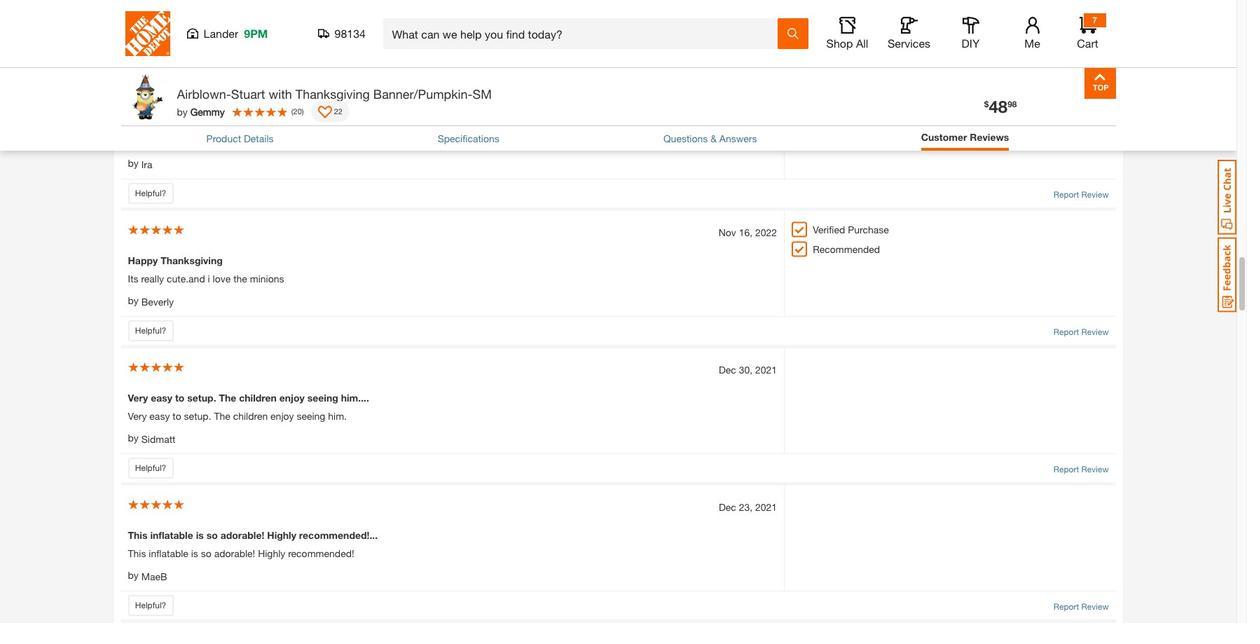 Task type: locate. For each thing, give the bounding box(es) containing it.
product details
[[207, 132, 274, 144]]

dec up answers
[[725, 119, 742, 131]]

so
[[207, 529, 218, 541], [201, 548, 212, 559]]

4 report review from the top
[[1054, 464, 1109, 475]]

1 vertical spatial thanksgiving
[[161, 255, 223, 267]]

0 vertical spatial the
[[146, 28, 159, 40]]

cute.and
[[167, 273, 205, 285]]

helpful? down by sidmatt
[[135, 463, 166, 473]]

customer reviews button
[[922, 130, 1010, 147], [922, 130, 1010, 144]]

1 vertical spatial to
[[173, 410, 181, 422]]

dec 30, 2021
[[719, 364, 778, 376]]

lander 9pm
[[204, 27, 268, 40]]

4 helpful? button from the top
[[128, 458, 174, 479]]

2 this from the top
[[128, 548, 146, 559]]

dec
[[725, 119, 742, 131], [719, 364, 737, 376], [719, 501, 737, 513]]

helpful? for this
[[135, 600, 166, 611]]

with
[[269, 86, 292, 102]]

3 helpful? from the top
[[135, 325, 166, 336]]

helpful? down "by beverly"
[[135, 325, 166, 336]]

1 verified from the top
[[813, 116, 846, 128]]

children
[[239, 392, 277, 404], [233, 410, 268, 422]]

thanksgiving
[[296, 86, 370, 102], [161, 255, 223, 267]]

helpful? down ira
[[135, 188, 166, 199]]

0 vertical spatial the
[[219, 392, 236, 404]]

1 vertical spatial highly
[[258, 548, 286, 559]]

2021 right the '23,' in the bottom of the page
[[756, 501, 778, 513]]

by left 'drew'
[[128, 49, 139, 61]]

30,
[[739, 364, 753, 376]]

report review
[[1054, 82, 1109, 92], [1054, 189, 1109, 200], [1054, 327, 1109, 337], [1054, 464, 1109, 475], [1054, 601, 1109, 612]]

verified purchase
[[813, 116, 889, 128], [813, 224, 889, 236]]

stuart
[[231, 86, 265, 102]]

5 report review from the top
[[1054, 601, 1109, 612]]

1 vertical spatial easy
[[150, 410, 170, 422]]

helpful? button down "by beverly"
[[128, 320, 174, 341]]

recommended
[[813, 243, 881, 255]]

9pm
[[244, 27, 268, 40]]

0 horizontal spatial thanksgiving
[[161, 255, 223, 267]]

22
[[334, 106, 343, 115]]

1 vertical spatial purchase
[[848, 224, 889, 236]]

inflatable
[[150, 529, 193, 541], [149, 548, 188, 559]]

thanksgiving up "cute.and"
[[161, 255, 223, 267]]

report for dec 7, 2022
[[1054, 189, 1080, 200]]

by left sidmatt button
[[128, 432, 139, 444]]

enjoy left him.
[[271, 410, 294, 422]]

2 helpful? button from the top
[[128, 183, 174, 204]]

shop all
[[827, 36, 869, 50]]

i
[[208, 273, 210, 285]]

1 helpful? button from the top
[[128, 75, 174, 96]]

the
[[219, 392, 236, 404], [214, 410, 230, 422]]

2 report review button from the top
[[1054, 189, 1109, 201]]

dec for dec 23, 2021
[[719, 501, 737, 513]]

this inflatable is so adorable! highly recommended!... this inflatable is so adorable! highly recommended!
[[128, 529, 378, 559]]

2021
[[756, 364, 778, 376], [756, 501, 778, 513]]

0 vertical spatial thanksgiving
[[296, 86, 370, 102]]

3 report review button from the top
[[1054, 326, 1109, 339]]

highly
[[267, 529, 297, 541], [258, 548, 286, 559]]

2 2021 from the top
[[756, 501, 778, 513]]

0 vertical spatial easy
[[151, 392, 172, 404]]

1 horizontal spatial thanksgiving
[[296, 86, 370, 102]]

enjoy
[[280, 392, 305, 404], [271, 410, 294, 422]]

3 report review from the top
[[1054, 327, 1109, 337]]

1 vertical spatial setup.
[[184, 410, 211, 422]]

by inside by drew
[[128, 49, 139, 61]]

helpful? button down by sidmatt
[[128, 458, 174, 479]]

4 review from the top
[[1082, 464, 1109, 475]]

is
[[196, 529, 204, 541], [191, 548, 198, 559]]

helpful? button
[[128, 75, 174, 96], [128, 183, 174, 204], [128, 320, 174, 341], [128, 458, 174, 479], [128, 595, 174, 616]]

ira button
[[141, 157, 152, 172]]

1 vertical spatial seeing
[[297, 410, 326, 422]]

by left ira
[[128, 157, 139, 169]]

recommended!
[[288, 548, 354, 559]]

dec left the '23,' in the bottom of the page
[[719, 501, 737, 513]]

helpful? button down ira
[[128, 183, 174, 204]]

2 verified purchase from the top
[[813, 224, 889, 236]]

by left maeb button
[[128, 569, 139, 581]]

2 report review from the top
[[1054, 189, 1109, 200]]

verified for dec 7, 2022
[[813, 116, 846, 128]]

0 vertical spatial to
[[175, 392, 185, 404]]

5 report review button from the top
[[1054, 601, 1109, 613]]

2 verified from the top
[[813, 224, 846, 236]]

1 report review from the top
[[1054, 82, 1109, 92]]

1 purchase from the top
[[848, 116, 889, 128]]

1 2021 from the top
[[756, 364, 778, 376]]

1 vertical spatial 2022
[[756, 227, 778, 239]]

review for dec 30, 2021
[[1082, 464, 1109, 475]]

3 helpful? button from the top
[[128, 320, 174, 341]]

enjoy left him....
[[280, 392, 305, 404]]

seeing
[[308, 392, 338, 404], [297, 410, 326, 422]]

helpful? button for this
[[128, 595, 174, 616]]

feedback link image
[[1218, 237, 1237, 313]]

48
[[989, 97, 1008, 116]]

1 vertical spatial this
[[128, 548, 146, 559]]

seeing up him.
[[308, 392, 338, 404]]

4 report review button from the top
[[1054, 463, 1109, 476]]

report review for nov 16, 2022
[[1054, 327, 1109, 337]]

thanksgiving up 22
[[296, 86, 370, 102]]

questions & answers
[[664, 132, 757, 144]]

1 vertical spatial inflatable
[[149, 548, 188, 559]]

3 review from the top
[[1082, 327, 1109, 337]]

happy thanksgiving its really cute.and i love the minions
[[128, 255, 284, 285]]

by for by beverly
[[128, 295, 139, 307]]

details
[[244, 132, 274, 144]]

2 2022 from the top
[[756, 227, 778, 239]]

4 helpful? from the top
[[135, 463, 166, 473]]

highly up recommended!
[[267, 529, 297, 541]]

2021 right 30,
[[756, 364, 778, 376]]

helpful? button down 'drew'
[[128, 75, 174, 96]]

2022 right 16,
[[756, 227, 778, 239]]

1 vertical spatial enjoy
[[271, 410, 294, 422]]

by inside by ira
[[128, 157, 139, 169]]

its
[[128, 273, 138, 285]]

5 helpful? from the top
[[135, 600, 166, 611]]

0 vertical spatial very
[[128, 392, 148, 404]]

1 very from the top
[[128, 392, 148, 404]]

0 vertical spatial verified
[[813, 116, 846, 128]]

7
[[1093, 15, 1098, 25]]

report review button for nov 16, 2022
[[1054, 326, 1109, 339]]

1 vertical spatial dec
[[719, 364, 737, 376]]

banner/pumpkin-
[[374, 86, 473, 102]]

23,
[[739, 501, 753, 513]]

this
[[128, 529, 148, 541], [128, 548, 146, 559]]

0 vertical spatial purchase
[[848, 116, 889, 128]]

1 vertical spatial the
[[234, 273, 247, 285]]

5 helpful? button from the top
[[128, 595, 174, 616]]

1 horizontal spatial the
[[234, 273, 247, 285]]

purchase
[[848, 116, 889, 128], [848, 224, 889, 236]]

services
[[888, 36, 931, 50]]

5 report from the top
[[1054, 601, 1080, 612]]

airblown-stuart with thanksgiving banner/pumpkin-sm
[[177, 86, 492, 102]]

0 vertical spatial is
[[196, 529, 204, 541]]

easy
[[151, 392, 172, 404], [150, 410, 170, 422]]

1 vertical spatial very
[[128, 410, 147, 422]]

shop all button
[[825, 17, 870, 50]]

product details button
[[207, 131, 274, 146], [207, 131, 274, 146]]

display image
[[318, 106, 332, 120]]

1 2022 from the top
[[756, 119, 778, 131]]

review
[[1082, 82, 1109, 92], [1082, 189, 1109, 200], [1082, 327, 1109, 337], [1082, 464, 1109, 475], [1082, 601, 1109, 612]]

22 button
[[311, 101, 350, 122]]

helpful? button down maeb
[[128, 595, 174, 616]]

report review for dec 30, 2021
[[1054, 464, 1109, 475]]

thanksgiving inside "happy thanksgiving its really cute.and i love the minions"
[[161, 255, 223, 267]]

verified purchase for nov 16, 2022
[[813, 224, 889, 236]]

me
[[1025, 36, 1041, 50]]

by drew
[[128, 49, 164, 63]]

by
[[128, 49, 139, 61], [177, 106, 188, 117], [128, 157, 139, 169], [128, 295, 139, 307], [128, 432, 139, 444], [128, 569, 139, 581]]

helpful?
[[135, 80, 166, 91], [135, 188, 166, 199], [135, 325, 166, 336], [135, 463, 166, 473], [135, 600, 166, 611]]

2022 right 7,
[[756, 119, 778, 131]]

2 vertical spatial dec
[[719, 501, 737, 513]]

3 report from the top
[[1054, 327, 1080, 337]]

2 report from the top
[[1054, 189, 1080, 200]]

the
[[146, 28, 159, 40], [234, 273, 247, 285]]

minions
[[250, 273, 284, 285]]

0 vertical spatial inflatable
[[150, 529, 193, 541]]

very
[[128, 392, 148, 404], [128, 410, 147, 422]]

gemmy
[[190, 106, 225, 117]]

sidmatt
[[141, 433, 176, 445]]

1 vertical spatial 2021
[[756, 501, 778, 513]]

helpful? down maeb
[[135, 600, 166, 611]]

5 review from the top
[[1082, 601, 1109, 612]]

1 verified purchase from the top
[[813, 116, 889, 128]]

0 horizontal spatial the
[[146, 28, 159, 40]]

98134
[[335, 27, 366, 40]]

highly left recommended!
[[258, 548, 286, 559]]

2 purchase from the top
[[848, 224, 889, 236]]

by inside by maeb
[[128, 569, 139, 581]]

0 vertical spatial 2021
[[756, 364, 778, 376]]

happy
[[128, 255, 158, 267]]

by inside "by beverly"
[[128, 295, 139, 307]]

the right the did
[[146, 28, 159, 40]]

by left "gemmy"
[[177, 106, 188, 117]]

specifications
[[438, 132, 500, 144]]

0 vertical spatial 2022
[[756, 119, 778, 131]]

(
[[291, 106, 293, 115]]

0 vertical spatial dec
[[725, 119, 742, 131]]

seeing left him.
[[297, 410, 326, 422]]

98
[[1008, 99, 1018, 109]]

report for nov 16, 2022
[[1054, 327, 1080, 337]]

dec left 30,
[[719, 364, 737, 376]]

0 vertical spatial this
[[128, 529, 148, 541]]

by down its
[[128, 295, 139, 307]]

0 vertical spatial verified purchase
[[813, 116, 889, 128]]

1 vertical spatial verified purchase
[[813, 224, 889, 236]]

helpful? down drew button
[[135, 80, 166, 91]]

report review for dec 23, 2021
[[1054, 601, 1109, 612]]

4 report from the top
[[1054, 464, 1080, 475]]

the right love
[[234, 273, 247, 285]]

2 review from the top
[[1082, 189, 1109, 200]]

7,
[[745, 119, 753, 131]]

by inside by sidmatt
[[128, 432, 139, 444]]

2022
[[756, 119, 778, 131], [756, 227, 778, 239]]

specifications button
[[438, 131, 500, 146], [438, 131, 500, 146]]

product image image
[[124, 74, 170, 120]]

review for nov 16, 2022
[[1082, 327, 1109, 337]]

1 vertical spatial verified
[[813, 224, 846, 236]]

the inside seasonal fun did the job. looks like a fun minion.
[[146, 28, 159, 40]]

1 report review button from the top
[[1054, 81, 1109, 94]]



Task type: describe. For each thing, give the bounding box(es) containing it.
drew
[[141, 51, 164, 63]]

really
[[141, 273, 164, 285]]

love
[[213, 273, 231, 285]]

lander
[[204, 27, 239, 40]]

reviews
[[971, 131, 1010, 143]]

dec for dec 30, 2021
[[719, 364, 737, 376]]

the inside "happy thanksgiving its really cute.and i love the minions"
[[234, 273, 247, 285]]

shop
[[827, 36, 854, 50]]

live chat image
[[1218, 160, 1237, 235]]

dec 23, 2021
[[719, 501, 778, 513]]

helpful? for very
[[135, 463, 166, 473]]

0 vertical spatial adorable!
[[221, 529, 265, 541]]

( 20 )
[[291, 106, 304, 115]]

report for dec 23, 2021
[[1054, 601, 1080, 612]]

nov 16, 2022
[[719, 227, 778, 239]]

1 vertical spatial is
[[191, 548, 198, 559]]

review for dec 23, 2021
[[1082, 601, 1109, 612]]

like
[[211, 28, 225, 40]]

minion.
[[253, 28, 285, 40]]

2022 for dec 7, 2022
[[756, 119, 778, 131]]

dec for dec 7, 2022
[[725, 119, 742, 131]]

fun
[[236, 28, 250, 40]]

me button
[[1011, 17, 1055, 50]]

16,
[[739, 227, 753, 239]]

purchase for nov 16, 2022
[[848, 224, 889, 236]]

)
[[302, 106, 304, 115]]

report review button for dec 23, 2021
[[1054, 601, 1109, 613]]

helpful? for happy
[[135, 325, 166, 336]]

answers
[[720, 132, 757, 144]]

2021 for dec 30, 2021
[[756, 364, 778, 376]]

$ 48 98
[[985, 97, 1018, 116]]

1 vertical spatial adorable!
[[214, 548, 255, 559]]

20
[[293, 106, 302, 115]]

job.
[[162, 28, 178, 40]]

services button
[[887, 17, 932, 50]]

helpful? button for happy
[[128, 320, 174, 341]]

beverly
[[141, 296, 174, 308]]

&
[[711, 132, 717, 144]]

questions
[[664, 132, 708, 144]]

by beverly
[[128, 295, 174, 308]]

0 vertical spatial children
[[239, 392, 277, 404]]

top button
[[1085, 67, 1116, 99]]

0 vertical spatial highly
[[267, 529, 297, 541]]

1 vertical spatial children
[[233, 410, 268, 422]]

report review button for dec 30, 2021
[[1054, 463, 1109, 476]]

0 vertical spatial so
[[207, 529, 218, 541]]

1 this from the top
[[128, 529, 148, 541]]

verified for nov 16, 2022
[[813, 224, 846, 236]]

0 vertical spatial enjoy
[[280, 392, 305, 404]]

diy button
[[949, 17, 994, 50]]

report review for dec 7, 2022
[[1054, 189, 1109, 200]]

review for dec 7, 2022
[[1082, 189, 1109, 200]]

seasonal
[[128, 9, 171, 21]]

by ira
[[128, 157, 152, 171]]

drew button
[[141, 49, 164, 64]]

by for by gemmy
[[177, 106, 188, 117]]

him....
[[341, 392, 369, 404]]

by for by ira
[[128, 157, 139, 169]]

looks
[[181, 28, 208, 40]]

1 vertical spatial so
[[201, 548, 212, 559]]

ira
[[141, 159, 152, 171]]

report review button for dec 7, 2022
[[1054, 189, 1109, 201]]

What can we help you find today? search field
[[392, 19, 777, 48]]

$
[[985, 99, 989, 109]]

helpful? button for very
[[128, 458, 174, 479]]

very easy to setup. the children enjoy seeing him.... very easy to setup. the children enjoy seeing him.
[[128, 392, 369, 422]]

customer reviews
[[922, 131, 1010, 143]]

all
[[857, 36, 869, 50]]

maeb button
[[141, 569, 167, 584]]

report for dec 30, 2021
[[1054, 464, 1080, 475]]

diy
[[962, 36, 980, 50]]

dec 7, 2022
[[725, 119, 778, 131]]

1 helpful? from the top
[[135, 80, 166, 91]]

him.
[[328, 410, 347, 422]]

by for by maeb
[[128, 569, 139, 581]]

sm
[[473, 86, 492, 102]]

2 helpful? from the top
[[135, 188, 166, 199]]

1 review from the top
[[1082, 82, 1109, 92]]

1 report from the top
[[1054, 82, 1080, 92]]

verified purchase for dec 7, 2022
[[813, 116, 889, 128]]

by for by sidmatt
[[128, 432, 139, 444]]

nov
[[719, 227, 737, 239]]

by maeb
[[128, 569, 167, 582]]

by sidmatt
[[128, 432, 176, 445]]

did
[[128, 28, 143, 40]]

by for by drew
[[128, 49, 139, 61]]

recommended!...
[[299, 529, 378, 541]]

sidmatt button
[[141, 432, 176, 447]]

a
[[228, 28, 233, 40]]

customer
[[922, 131, 968, 143]]

2022 for nov 16, 2022
[[756, 227, 778, 239]]

seasonal fun did the job. looks like a fun minion.
[[128, 9, 285, 40]]

fun
[[174, 9, 191, 21]]

cart
[[1078, 36, 1099, 50]]

0 vertical spatial setup.
[[187, 392, 216, 404]]

1 vertical spatial the
[[214, 410, 230, 422]]

2021 for dec 23, 2021
[[756, 501, 778, 513]]

by gemmy
[[177, 106, 225, 117]]

the home depot logo image
[[125, 11, 170, 56]]

purchase for dec 7, 2022
[[848, 116, 889, 128]]

beverly button
[[141, 295, 174, 309]]

2 very from the top
[[128, 410, 147, 422]]

airblown-
[[177, 86, 231, 102]]

0 vertical spatial seeing
[[308, 392, 338, 404]]

98134 button
[[318, 27, 366, 41]]

product
[[207, 132, 241, 144]]

cart 7
[[1078, 15, 1099, 50]]

maeb
[[141, 571, 167, 582]]



Task type: vqa. For each thing, say whether or not it's contained in the screenshot.
3rd HVAC from the bottom of the HVAC Installation & Replacement HVAC Repair HVAC Maintenance
no



